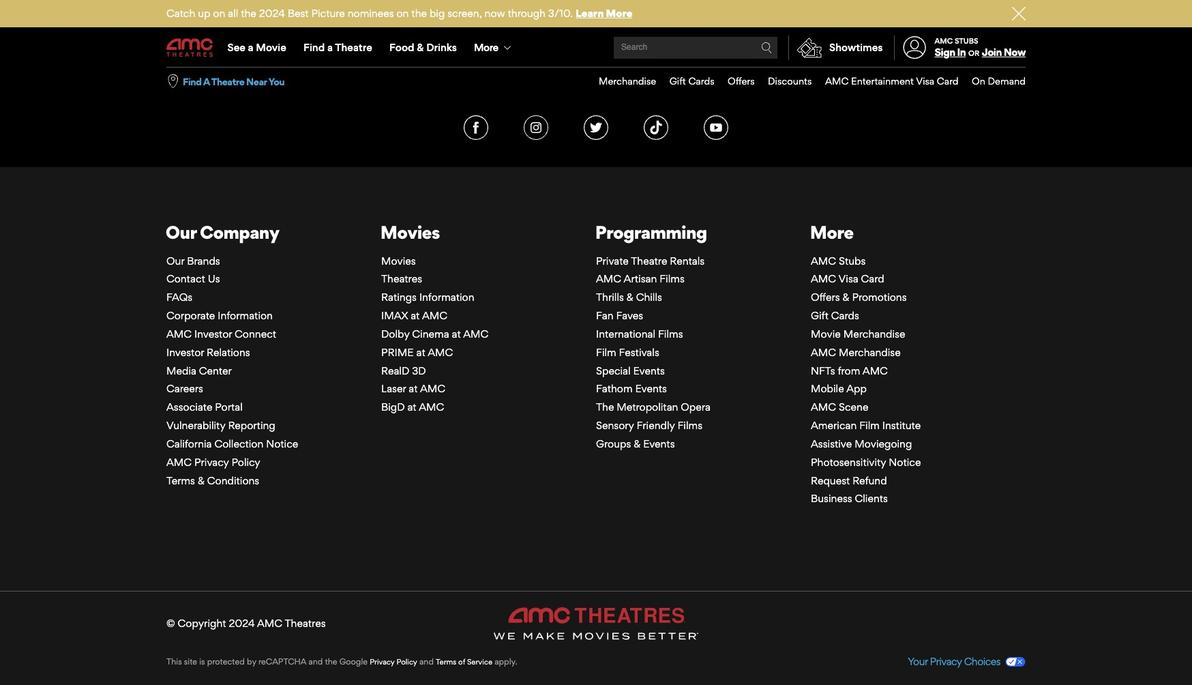 Task type: vqa. For each thing, say whether or not it's contained in the screenshot.
the ROYAL
no



Task type: locate. For each thing, give the bounding box(es) containing it.
offers down amc visa card link
[[811, 291, 840, 304]]

stubs inside amc stubs amc visa card offers & promotions gift cards movie merchandise amc merchandise nfts from amc mobile app amc scene american film institute assistive moviegoing photosensitivity notice request refund business clients
[[839, 254, 866, 267]]

2 a from the left
[[328, 41, 333, 54]]

movies up theatres link
[[381, 254, 416, 267]]

films up festivals
[[659, 327, 684, 340]]

0 vertical spatial our
[[166, 221, 197, 243]]

find inside button
[[183, 76, 202, 87]]

submit search icon image
[[762, 42, 773, 53]]

0 vertical spatial film
[[596, 346, 617, 359]]

call right big on the left of the page
[[449, 1, 470, 17]]

visa
[[917, 75, 935, 87], [839, 273, 859, 286]]

more up amc stubs link
[[811, 221, 854, 243]]

1 horizontal spatial visa
[[917, 75, 935, 87]]

0 horizontal spatial film
[[596, 346, 617, 359]]

terms & conditions link
[[167, 474, 259, 487]]

1 horizontal spatial offers
[[811, 291, 840, 304]]

movie merchandise link
[[811, 327, 906, 340]]

2 horizontal spatial privacy
[[931, 655, 963, 668]]

0 horizontal spatial 2024
[[229, 617, 255, 630]]

our up the contact
[[167, 254, 184, 267]]

cinemedia
[[251, 1, 318, 17]]

information. up find a theatre
[[314, 24, 388, 40]]

1 vertical spatial information
[[218, 309, 273, 322]]

terms down "amc privacy policy" "link"
[[167, 474, 195, 487]]

theatre up 'artisan'
[[631, 254, 668, 267]]

2 horizontal spatial or
[[969, 49, 980, 58]]

0 vertical spatial notice
[[266, 437, 298, 450]]

amc down showtimes "link"
[[826, 75, 849, 87]]

photosensitivity
[[811, 456, 887, 469]]

1 horizontal spatial on
[[397, 7, 409, 20]]

careers link
[[167, 382, 203, 395]]

movies for movies theatres ratings information imax at amc dolby cinema at amc prime at amc reald 3d laser at amc bigd at amc
[[381, 254, 416, 267]]

contact
[[167, 273, 205, 286]]

call inside or call 800.screen1 for more information.
[[449, 1, 470, 17]]

1 vertical spatial visa
[[839, 273, 859, 286]]

picture
[[312, 7, 345, 20]]

find for find a theatre near you
[[183, 76, 202, 87]]

movies
[[381, 221, 440, 243], [381, 254, 416, 267]]

the left big on the left of the page
[[412, 7, 427, 20]]

media up movie
[[718, 1, 756, 17]]

1 vertical spatial terms
[[436, 657, 457, 667]]

movie inside amc stubs amc visa card offers & promotions gift cards movie merchandise amc merchandise nfts from amc mobile app amc scene american film institute assistive moviegoing photosensitivity notice request refund business clients
[[811, 327, 841, 340]]

movie up amc merchandise link at the right bottom of the page
[[811, 327, 841, 340]]

1 horizontal spatial theatres
[[381, 273, 422, 286]]

card up promotions
[[862, 273, 885, 286]]

films down opera
[[678, 419, 703, 432]]

connect
[[235, 327, 276, 340]]

movies theatres ratings information imax at amc dolby cinema at amc prime at amc reald 3d laser at amc bigd at amc
[[381, 254, 489, 414]]

1 vertical spatial media
[[167, 364, 197, 377]]

the
[[241, 7, 257, 20], [412, 7, 427, 20], [325, 656, 338, 667]]

amc youtube image
[[704, 115, 729, 140]]

fan
[[596, 309, 614, 322]]

find down or call 800.screen1 for more information.
[[304, 41, 325, 54]]

0 horizontal spatial media
[[167, 364, 197, 377]]

1 horizontal spatial more
[[786, 24, 818, 40]]

card down sign in button
[[938, 75, 959, 87]]

footer
[[0, 87, 1193, 685]]

movies inside movies theatres ratings information imax at amc dolby cinema at amc prime at amc reald 3d laser at amc bigd at amc
[[381, 254, 416, 267]]

menu
[[167, 29, 1026, 67], [586, 68, 1026, 95]]

find a theatre near you button
[[183, 75, 285, 88]]

private
[[596, 254, 629, 267]]

amc down amc stubs link
[[811, 273, 837, 286]]

a right "see"
[[248, 41, 254, 54]]

visa down user profile image
[[917, 75, 935, 87]]

merchandise down movie merchandise link
[[839, 346, 901, 359]]

privacy up terms & conditions 'link'
[[194, 456, 229, 469]]

privacy right your at right bottom
[[931, 655, 963, 668]]

your privacy choices button
[[908, 655, 1026, 668]]

theatre for a
[[211, 76, 245, 87]]

mobile
[[811, 382, 845, 395]]

offers
[[728, 75, 755, 87], [811, 291, 840, 304]]

amc
[[935, 36, 954, 46], [826, 75, 849, 87], [811, 254, 837, 267], [596, 273, 622, 286], [811, 273, 837, 286], [422, 309, 448, 322], [167, 327, 192, 340], [464, 327, 489, 340], [428, 346, 453, 359], [811, 346, 837, 359], [863, 364, 888, 377], [420, 382, 446, 395], [419, 401, 444, 414], [811, 401, 837, 414], [167, 456, 192, 469], [257, 617, 283, 630]]

your privacy choices
[[908, 655, 1001, 668]]

this site is protected by recaptcha and the google privacy policy and terms of service apply.
[[167, 656, 518, 667]]

0 horizontal spatial theatre
[[211, 76, 245, 87]]

1 vertical spatial movie
[[811, 327, 841, 340]]

2 more from the left
[[786, 24, 818, 40]]

drinks
[[427, 41, 457, 54]]

1 on from the left
[[213, 7, 225, 20]]

protected
[[207, 656, 245, 667]]

0 vertical spatial find
[[304, 41, 325, 54]]

0 horizontal spatial privacy
[[194, 456, 229, 469]]

more
[[606, 7, 633, 20], [474, 41, 499, 54], [811, 221, 854, 243]]

find left a
[[183, 76, 202, 87]]

theatre right a
[[211, 76, 245, 87]]

0 horizontal spatial a
[[248, 41, 254, 54]]

our for our brands contact us faqs corporate information amc investor connect investor relations media center careers associate portal vulnerability reporting california collection notice amc privacy policy terms & conditions
[[167, 254, 184, 267]]

fan faves link
[[596, 309, 644, 322]]

amc up sign
[[935, 36, 954, 46]]

catch up on all the 2024 best picture nominees on the big screen, now through 3/10. learn more
[[167, 7, 633, 20]]

0 vertical spatial more
[[606, 7, 633, 20]]

0 horizontal spatial on
[[213, 7, 225, 20]]

for up see a movie
[[259, 24, 276, 40]]

visit
[[167, 1, 193, 17], [607, 1, 633, 17]]

call left the '1-' at the top right of the page
[[622, 24, 643, 40]]

0 vertical spatial information
[[420, 291, 475, 304]]

amc up dolby cinema at amc link
[[422, 309, 448, 322]]

choices
[[965, 655, 1001, 668]]

& down 'sensory friendly films' link
[[634, 437, 641, 450]]

visit screenvision media at
[[607, 1, 775, 17]]

theatre down nominees
[[335, 41, 372, 54]]

0 vertical spatial or
[[433, 1, 445, 17]]

2 information. from the left
[[821, 24, 895, 40]]

on right nominees
[[397, 7, 409, 20]]

privacy inside this site is protected by recaptcha and the google privacy policy and terms of service apply.
[[370, 657, 395, 667]]

& down "amc privacy policy" "link"
[[198, 474, 205, 487]]

visit for visit screenvision media at
[[607, 1, 633, 17]]

investor up the media center link
[[167, 346, 204, 359]]

1 horizontal spatial movie
[[811, 327, 841, 340]]

cards
[[689, 75, 715, 87], [832, 309, 860, 322]]

1 vertical spatial movies
[[381, 254, 416, 267]]

amc facebook image
[[464, 115, 489, 140], [464, 115, 489, 140]]

dolby
[[381, 327, 410, 340]]

1 vertical spatial more
[[474, 41, 499, 54]]

gift cards link down search the amc website text box
[[657, 68, 715, 95]]

offers down movie
[[728, 75, 755, 87]]

& up the faves
[[627, 291, 634, 304]]

2024 up by
[[229, 617, 255, 630]]

movie up you
[[256, 41, 286, 54]]

private theatre rentals link
[[596, 254, 705, 267]]

1 horizontal spatial visit
[[607, 1, 633, 17]]

more down best
[[279, 24, 311, 40]]

1 horizontal spatial the
[[325, 656, 338, 667]]

terms inside this site is protected by recaptcha and the google privacy policy and terms of service apply.
[[436, 657, 457, 667]]

portal
[[215, 401, 243, 414]]

notice
[[266, 437, 298, 450], [889, 456, 922, 469]]

investor up investor relations "link"
[[194, 327, 232, 340]]

&
[[417, 41, 424, 54], [627, 291, 634, 304], [843, 291, 850, 304], [634, 437, 641, 450], [198, 474, 205, 487]]

1 horizontal spatial information.
[[821, 24, 895, 40]]

events down festivals
[[634, 364, 665, 377]]

1 horizontal spatial for
[[766, 24, 783, 40]]

our up our brands link on the top of page
[[166, 221, 197, 243]]

theatres up ratings
[[381, 273, 422, 286]]

offers & promotions link
[[811, 291, 907, 304]]

0 horizontal spatial visa
[[839, 273, 859, 286]]

screen,
[[448, 7, 482, 20]]

information inside 'our brands contact us faqs corporate information amc investor connect investor relations media center careers associate portal vulnerability reporting california collection notice amc privacy policy terms & conditions'
[[218, 309, 273, 322]]

search the AMC website text field
[[620, 43, 762, 53]]

movies up movies "link"
[[381, 221, 440, 243]]

thrills
[[596, 291, 624, 304]]

or inside or call 800.screen1 for more information.
[[433, 1, 445, 17]]

nfts from amc link
[[811, 364, 888, 377]]

1 vertical spatial 2024
[[229, 617, 255, 630]]

recaptcha
[[259, 656, 307, 667]]

and
[[309, 656, 323, 667], [420, 656, 434, 667]]

1 vertical spatial gift cards link
[[811, 309, 860, 322]]

1 horizontal spatial gift cards link
[[811, 309, 860, 322]]

events up the metropolitan opera link
[[636, 382, 667, 395]]

amc twitter image
[[584, 115, 609, 140]]

or right the "in" at the right of the page
[[969, 49, 980, 58]]

of
[[459, 657, 465, 667]]

film
[[596, 346, 617, 359], [860, 419, 880, 432]]

reporting
[[228, 419, 276, 432]]

films down 'rentals'
[[660, 273, 685, 286]]

call for or call 800.screen1 for more information.
[[449, 1, 470, 17]]

1 vertical spatial or
[[607, 24, 619, 40]]

all
[[228, 7, 238, 20]]

1 vertical spatial notice
[[889, 456, 922, 469]]

0 vertical spatial gift cards link
[[657, 68, 715, 95]]

724-
[[689, 24, 718, 40]]

1 vertical spatial find
[[183, 76, 202, 87]]

films
[[660, 273, 685, 286], [659, 327, 684, 340], [678, 419, 703, 432]]

on left all
[[213, 7, 225, 20]]

on demand link
[[959, 68, 1026, 95]]

0 vertical spatial call
[[449, 1, 470, 17]]

gift cards link up movie merchandise link
[[811, 309, 860, 322]]

cookie consent banner dialog
[[0, 648, 1193, 685]]

800-
[[657, 24, 689, 40]]

media inside 'our brands contact us faqs corporate information amc investor connect investor relations media center careers associate portal vulnerability reporting california collection notice amc privacy policy terms & conditions'
[[167, 364, 197, 377]]

theatre inside private theatre rentals amc artisan films thrills & chills fan faves international films film festivals special events fathom events the metropolitan opera sensory friendly films groups & events
[[631, 254, 668, 267]]

ratings information link
[[381, 291, 475, 304]]

cards down search the amc website text box
[[689, 75, 715, 87]]

1 vertical spatial gift
[[811, 309, 829, 322]]

1 horizontal spatial and
[[420, 656, 434, 667]]

information up imax at amc link
[[420, 291, 475, 304]]

our
[[166, 221, 197, 243], [167, 254, 184, 267]]

1-
[[647, 24, 657, 40]]

2 vertical spatial merchandise
[[839, 346, 901, 359]]

thrills & chills link
[[596, 291, 663, 304]]

amc privacy policy link
[[167, 456, 261, 469]]

merchandise down the '1-' at the top right of the page
[[599, 75, 657, 87]]

at up 3d
[[417, 346, 426, 359]]

find a theatre
[[304, 41, 372, 54]]

1 horizontal spatial privacy
[[370, 657, 395, 667]]

business
[[811, 492, 853, 505]]

gift up movie merchandise link
[[811, 309, 829, 322]]

conditions
[[207, 474, 259, 487]]

0 horizontal spatial call
[[449, 1, 470, 17]]

2 vertical spatial more
[[811, 221, 854, 243]]

1 vertical spatial menu
[[586, 68, 1026, 95]]

0 vertical spatial theatre
[[335, 41, 372, 54]]

amc twitter image
[[584, 115, 609, 140]]

merchandise up amc merchandise link at the right bottom of the page
[[844, 327, 906, 340]]

0 horizontal spatial information.
[[314, 24, 388, 40]]

1 and from the left
[[309, 656, 323, 667]]

the left google
[[325, 656, 338, 667]]

amc tiktok image
[[644, 115, 669, 140], [644, 115, 669, 140]]

visa inside amc stubs amc visa card offers & promotions gift cards movie merchandise amc merchandise nfts from amc mobile app amc scene american film institute assistive moviegoing photosensitivity notice request refund business clients
[[839, 273, 859, 286]]

visa down amc stubs link
[[839, 273, 859, 286]]

or down learn more link
[[607, 24, 619, 40]]

0 horizontal spatial information
[[218, 309, 273, 322]]

notice down reporting
[[266, 437, 298, 450]]

amc down dolby cinema at amc link
[[428, 346, 453, 359]]

0 horizontal spatial card
[[862, 273, 885, 286]]

at down laser at amc link
[[408, 401, 417, 414]]

0 horizontal spatial stubs
[[839, 254, 866, 267]]

or left screen,
[[433, 1, 445, 17]]

amc youtube image
[[704, 115, 729, 140]]

2024 left best
[[259, 7, 285, 20]]

www.ncm.com
[[337, 1, 430, 17]]

1 horizontal spatial find
[[304, 41, 325, 54]]

showtimes
[[830, 41, 883, 54]]

1 horizontal spatial notice
[[889, 456, 922, 469]]

or for or call 1-800-724-movie for more information.
[[607, 24, 619, 40]]

1 a from the left
[[248, 41, 254, 54]]

stubs up the "in" at the right of the page
[[955, 36, 979, 46]]

1 information. from the left
[[314, 24, 388, 40]]

more up the "discounts"
[[786, 24, 818, 40]]

2 horizontal spatial the
[[412, 7, 427, 20]]

1 horizontal spatial call
[[622, 24, 643, 40]]

1 vertical spatial theatre
[[211, 76, 245, 87]]

theatre inside button
[[211, 76, 245, 87]]

events down "friendly"
[[644, 437, 675, 450]]

terms left of
[[436, 657, 457, 667]]

card inside amc stubs amc visa card offers & promotions gift cards movie merchandise amc merchandise nfts from amc mobile app amc scene american film institute assistive moviegoing photosensitivity notice request refund business clients
[[862, 273, 885, 286]]

american
[[811, 419, 857, 432]]

terms
[[167, 474, 195, 487], [436, 657, 457, 667]]

stubs inside amc stubs sign in or join now
[[955, 36, 979, 46]]

0 vertical spatial menu
[[167, 29, 1026, 67]]

amc up recaptcha
[[257, 617, 283, 630]]

theatre for a
[[335, 41, 372, 54]]

amc down california
[[167, 456, 192, 469]]

more inside footer
[[811, 221, 854, 243]]

at right imax
[[411, 309, 420, 322]]

discounts
[[769, 75, 812, 87]]

scene
[[839, 401, 869, 414]]

notice inside amc stubs amc visa card offers & promotions gift cards movie merchandise amc merchandise nfts from amc mobile app amc scene american film institute assistive moviegoing photosensitivity notice request refund business clients
[[889, 456, 922, 469]]

corporate
[[167, 309, 215, 322]]

1 horizontal spatial cards
[[832, 309, 860, 322]]

theatres up recaptcha
[[285, 617, 326, 630]]

sensory friendly films link
[[596, 419, 703, 432]]

and right recaptcha
[[309, 656, 323, 667]]

1 horizontal spatial information
[[420, 291, 475, 304]]

0 vertical spatial terms
[[167, 474, 195, 487]]

footer containing our company
[[0, 87, 1193, 685]]

privacy right google
[[370, 657, 395, 667]]

amc up amc visa card link
[[811, 254, 837, 267]]

best
[[288, 7, 309, 20]]

1 horizontal spatial theatre
[[335, 41, 372, 54]]

& down amc visa card link
[[843, 291, 850, 304]]

media up 'careers' link
[[167, 364, 197, 377]]

1 vertical spatial stubs
[[839, 254, 866, 267]]

card inside 'link'
[[938, 75, 959, 87]]

menu down learn
[[167, 29, 1026, 67]]

0 horizontal spatial visit
[[167, 1, 193, 17]]

more down now
[[474, 41, 499, 54]]

0 vertical spatial card
[[938, 75, 959, 87]]

or
[[433, 1, 445, 17], [607, 24, 619, 40], [969, 49, 980, 58]]

1 horizontal spatial or
[[607, 24, 619, 40]]

amc theatres image
[[494, 608, 699, 643], [494, 608, 699, 640]]

1 vertical spatial cards
[[832, 309, 860, 322]]

0 horizontal spatial more
[[474, 41, 499, 54]]

0 horizontal spatial cards
[[689, 75, 715, 87]]

2 vertical spatial or
[[969, 49, 980, 58]]

cards up movie merchandise link
[[832, 309, 860, 322]]

2 and from the left
[[420, 656, 434, 667]]

and right privacy policy link on the bottom of the page
[[420, 656, 434, 667]]

amc down corporate
[[167, 327, 192, 340]]

amc up thrills
[[596, 273, 622, 286]]

our inside 'our brands contact us faqs corporate information amc investor connect investor relations media center careers associate portal vulnerability reporting california collection notice amc privacy policy terms & conditions'
[[167, 254, 184, 267]]

1 for from the left
[[259, 24, 276, 40]]

assistive moviegoing link
[[811, 437, 913, 450]]

or call 800.screen1 for more information.
[[167, 1, 470, 40]]

a for theatre
[[328, 41, 333, 54]]

see a movie link
[[219, 29, 295, 67]]

0 vertical spatial gift
[[670, 75, 686, 87]]

for up submit search icon
[[766, 24, 783, 40]]

contact us link
[[167, 273, 220, 286]]

1 vertical spatial card
[[862, 273, 885, 286]]

menu containing merchandise
[[586, 68, 1026, 95]]

film up the special
[[596, 346, 617, 359]]

movies for movies
[[381, 221, 440, 243]]

0 horizontal spatial theatres
[[285, 617, 326, 630]]

visit left up
[[167, 1, 193, 17]]

0 horizontal spatial or
[[433, 1, 445, 17]]

amc instagram image
[[524, 115, 549, 140]]

0 vertical spatial events
[[634, 364, 665, 377]]

0 horizontal spatial gift cards link
[[657, 68, 715, 95]]

1 horizontal spatial media
[[718, 1, 756, 17]]

app
[[847, 382, 867, 395]]

sign
[[935, 46, 956, 59]]

0 vertical spatial policy
[[232, 456, 261, 469]]

amc logo image
[[167, 38, 214, 57], [167, 38, 214, 57]]

2 vertical spatial theatre
[[631, 254, 668, 267]]

film festivals link
[[596, 346, 660, 359]]

more inside button
[[474, 41, 499, 54]]

international
[[596, 327, 656, 340]]

information up connect
[[218, 309, 273, 322]]

0 vertical spatial visa
[[917, 75, 935, 87]]

& inside 'our brands contact us faqs corporate information amc investor connect investor relations media center careers associate portal vulnerability reporting california collection notice amc privacy policy terms & conditions'
[[198, 474, 205, 487]]

menu down showtimes image
[[586, 68, 1026, 95]]

0 horizontal spatial find
[[183, 76, 202, 87]]

1 vertical spatial our
[[167, 254, 184, 267]]

visit national cinemedia at www.ncm.com
[[167, 1, 430, 17]]

nfts
[[811, 364, 836, 377]]

0 horizontal spatial and
[[309, 656, 323, 667]]

at
[[321, 1, 333, 17], [760, 1, 771, 17], [411, 309, 420, 322], [452, 327, 461, 340], [417, 346, 426, 359], [409, 382, 418, 395], [408, 401, 417, 414]]

terms of service link
[[436, 657, 493, 667]]

policy
[[232, 456, 261, 469], [397, 657, 418, 667]]

amc artisan films link
[[596, 273, 685, 286]]

1 horizontal spatial a
[[328, 41, 333, 54]]

opera
[[681, 401, 711, 414]]

notice down moviegoing
[[889, 456, 922, 469]]

1 horizontal spatial policy
[[397, 657, 418, 667]]

0 vertical spatial stubs
[[955, 36, 979, 46]]

a down or call 800.screen1 for more information.
[[328, 41, 333, 54]]

1 horizontal spatial gift
[[811, 309, 829, 322]]

1 more from the left
[[279, 24, 311, 40]]

through
[[508, 7, 546, 20]]

1 vertical spatial call
[[622, 24, 643, 40]]



Task type: describe. For each thing, give the bounding box(es) containing it.
notice inside 'our brands contact us faqs corporate information amc investor connect investor relations media center careers associate portal vulnerability reporting california collection notice amc privacy policy terms & conditions'
[[266, 437, 298, 450]]

theatres inside movies theatres ratings information imax at amc dolby cinema at amc prime at amc reald 3d laser at amc bigd at amc
[[381, 273, 422, 286]]

1 horizontal spatial more
[[606, 7, 633, 20]]

nominees
[[348, 7, 394, 20]]

mobile app link
[[811, 382, 867, 395]]

company
[[200, 221, 279, 243]]

or call 1-800-724-movie for more information.
[[607, 24, 895, 40]]

friendly
[[637, 419, 675, 432]]

1 vertical spatial investor
[[167, 346, 204, 359]]

business clients link
[[811, 492, 889, 505]]

user profile image
[[896, 36, 934, 59]]

our for our company
[[166, 221, 197, 243]]

amc down the mobile
[[811, 401, 837, 414]]

investor relations link
[[167, 346, 250, 359]]

demand
[[989, 75, 1026, 87]]

visit for visit national cinemedia at www.ncm.com
[[167, 1, 193, 17]]

information inside movies theatres ratings information imax at amc dolby cinema at amc prime at amc reald 3d laser at amc bigd at amc
[[420, 291, 475, 304]]

associate portal link
[[167, 401, 243, 414]]

information. inside or call 800.screen1 for more information.
[[314, 24, 388, 40]]

find a theatre link
[[295, 29, 381, 67]]

from
[[838, 364, 861, 377]]

2024 inside footer
[[229, 617, 255, 630]]

see
[[228, 41, 246, 54]]

offers link
[[715, 68, 755, 95]]

screenvision
[[637, 1, 714, 17]]

private theatre rentals amc artisan films thrills & chills fan faves international films film festivals special events fathom events the metropolitan opera sensory friendly films groups & events
[[596, 254, 711, 450]]

gift cards
[[670, 75, 715, 87]]

amc instagram image
[[524, 115, 549, 140]]

sign in or join amc stubs element
[[894, 29, 1026, 67]]

offers inside amc stubs amc visa card offers & promotions gift cards movie merchandise amc merchandise nfts from amc mobile app amc scene american film institute assistive moviegoing photosensitivity notice request refund business clients
[[811, 291, 840, 304]]

film inside amc stubs amc visa card offers & promotions gift cards movie merchandise amc merchandise nfts from amc mobile app amc scene american film institute assistive moviegoing photosensitivity notice request refund business clients
[[860, 419, 880, 432]]

a
[[203, 76, 210, 87]]

© copyright 2024 amc theatres
[[167, 617, 326, 630]]

& inside amc stubs amc visa card offers & promotions gift cards movie merchandise amc merchandise nfts from amc mobile app amc scene american film institute assistive moviegoing photosensitivity notice request refund business clients
[[843, 291, 850, 304]]

amc entertainment visa card link
[[812, 68, 959, 95]]

www.ncm.com link
[[337, 1, 430, 17]]

showtimes image
[[790, 35, 830, 60]]

discounts link
[[755, 68, 812, 95]]

consumer privacy act opt-out icon image
[[1006, 657, 1026, 667]]

0 horizontal spatial gift
[[670, 75, 686, 87]]

associate
[[167, 401, 213, 414]]

cards inside amc stubs amc visa card offers & promotions gift cards movie merchandise amc merchandise nfts from amc mobile app amc scene american film institute assistive moviegoing photosensitivity notice request refund business clients
[[832, 309, 860, 322]]

more inside or call 800.screen1 for more information.
[[279, 24, 311, 40]]

0 vertical spatial merchandise
[[599, 75, 657, 87]]

3/10.
[[549, 7, 573, 20]]

special
[[596, 364, 631, 377]]

amc right the cinema
[[464, 327, 489, 340]]

movie
[[718, 24, 763, 40]]

food & drinks link
[[381, 29, 466, 67]]

by
[[247, 656, 257, 667]]

your
[[908, 655, 928, 668]]

0 vertical spatial investor
[[194, 327, 232, 340]]

cinema
[[412, 327, 449, 340]]

our brands link
[[167, 254, 220, 267]]

imax at amc link
[[381, 309, 448, 322]]

amc up the nfts
[[811, 346, 837, 359]]

policy inside this site is protected by recaptcha and the google privacy policy and terms of service apply.
[[397, 657, 418, 667]]

merchandise link
[[586, 68, 657, 95]]

chills
[[637, 291, 663, 304]]

vulnerability
[[167, 419, 226, 432]]

amc scene link
[[811, 401, 869, 414]]

stubs for visa
[[839, 254, 866, 267]]

join now button
[[983, 46, 1026, 59]]

stubs for in
[[955, 36, 979, 46]]

brands
[[187, 254, 220, 267]]

find a theatre near you
[[183, 76, 285, 87]]

terms inside 'our brands contact us faqs corporate information amc investor connect investor relations media center careers associate portal vulnerability reporting california collection notice amc privacy policy terms & conditions'
[[167, 474, 195, 487]]

big
[[430, 7, 445, 20]]

dolby cinema at amc link
[[381, 327, 489, 340]]

©
[[167, 617, 175, 630]]

join
[[983, 46, 1002, 59]]

gift inside amc stubs amc visa card offers & promotions gift cards movie merchandise amc merchandise nfts from amc mobile app amc scene american film institute assistive moviegoing photosensitivity notice request refund business clients
[[811, 309, 829, 322]]

faqs link
[[167, 291, 193, 304]]

amc inside private theatre rentals amc artisan films thrills & chills fan faves international films film festivals special events fathom events the metropolitan opera sensory friendly films groups & events
[[596, 273, 622, 286]]

at up or call 1-800-724-movie for more information. at top
[[760, 1, 771, 17]]

at right the cinema
[[452, 327, 461, 340]]

a for movie
[[248, 41, 254, 54]]

more button
[[466, 29, 523, 67]]

menu containing more
[[167, 29, 1026, 67]]

is
[[199, 656, 205, 667]]

now
[[485, 7, 505, 20]]

california collection notice link
[[167, 437, 298, 450]]

1 vertical spatial events
[[636, 382, 667, 395]]

amc stubs link
[[811, 254, 866, 267]]

or for or call 800.screen1 for more information.
[[433, 1, 445, 17]]

showtimes link
[[789, 35, 883, 60]]

0 vertical spatial media
[[718, 1, 756, 17]]

request refund link
[[811, 474, 888, 487]]

call for or call 1-800-724-movie for more information.
[[622, 24, 643, 40]]

reald 3d link
[[381, 364, 426, 377]]

programming
[[596, 221, 707, 243]]

near
[[246, 76, 267, 87]]

collection
[[215, 437, 264, 450]]

for inside or call 800.screen1 for more information.
[[259, 24, 276, 40]]

rentals
[[670, 254, 705, 267]]

this
[[167, 656, 182, 667]]

1 vertical spatial films
[[659, 327, 684, 340]]

0 horizontal spatial the
[[241, 7, 257, 20]]

laser at amc link
[[381, 382, 446, 395]]

laser
[[381, 382, 406, 395]]

2 vertical spatial events
[[644, 437, 675, 450]]

amc up app
[[863, 364, 888, 377]]

amc inside 'link'
[[826, 75, 849, 87]]

theatres link
[[381, 273, 422, 286]]

metropolitan
[[617, 401, 679, 414]]

2 on from the left
[[397, 7, 409, 20]]

amc visa card link
[[811, 273, 885, 286]]

0 vertical spatial films
[[660, 273, 685, 286]]

visa inside amc entertainment visa card 'link'
[[917, 75, 935, 87]]

1 vertical spatial merchandise
[[844, 327, 906, 340]]

or inside amc stubs sign in or join now
[[969, 49, 980, 58]]

find for find a theatre
[[304, 41, 325, 54]]

center
[[199, 364, 232, 377]]

media center link
[[167, 364, 232, 377]]

2 for from the left
[[766, 24, 783, 40]]

at right best
[[321, 1, 333, 17]]

refund
[[853, 474, 888, 487]]

amc inside amc stubs sign in or join now
[[935, 36, 954, 46]]

movies link
[[381, 254, 416, 267]]

3d
[[412, 364, 426, 377]]

amc down laser at amc link
[[419, 401, 444, 414]]

our company
[[166, 221, 279, 243]]

privacy inside 'our brands contact us faqs corporate information amc investor connect investor relations media center careers associate portal vulnerability reporting california collection notice amc privacy policy terms & conditions'
[[194, 456, 229, 469]]

1 horizontal spatial 2024
[[259, 7, 285, 20]]

catch
[[167, 7, 195, 20]]

amc down 3d
[[420, 382, 446, 395]]

2 vertical spatial films
[[678, 419, 703, 432]]

at up bigd at amc link
[[409, 382, 418, 395]]

0 horizontal spatial movie
[[256, 41, 286, 54]]

california
[[167, 437, 212, 450]]

privacy policy link
[[370, 657, 418, 667]]

film inside private theatre rentals amc artisan films thrills & chills fan faves international films film festivals special events fathom events the metropolitan opera sensory friendly films groups & events
[[596, 346, 617, 359]]

policy inside 'our brands contact us faqs corporate information amc investor connect investor relations media center careers associate portal vulnerability reporting california collection notice amc privacy policy terms & conditions'
[[232, 456, 261, 469]]

0 vertical spatial offers
[[728, 75, 755, 87]]

& right food
[[417, 41, 424, 54]]

the inside footer
[[325, 656, 338, 667]]

institute
[[883, 419, 922, 432]]



